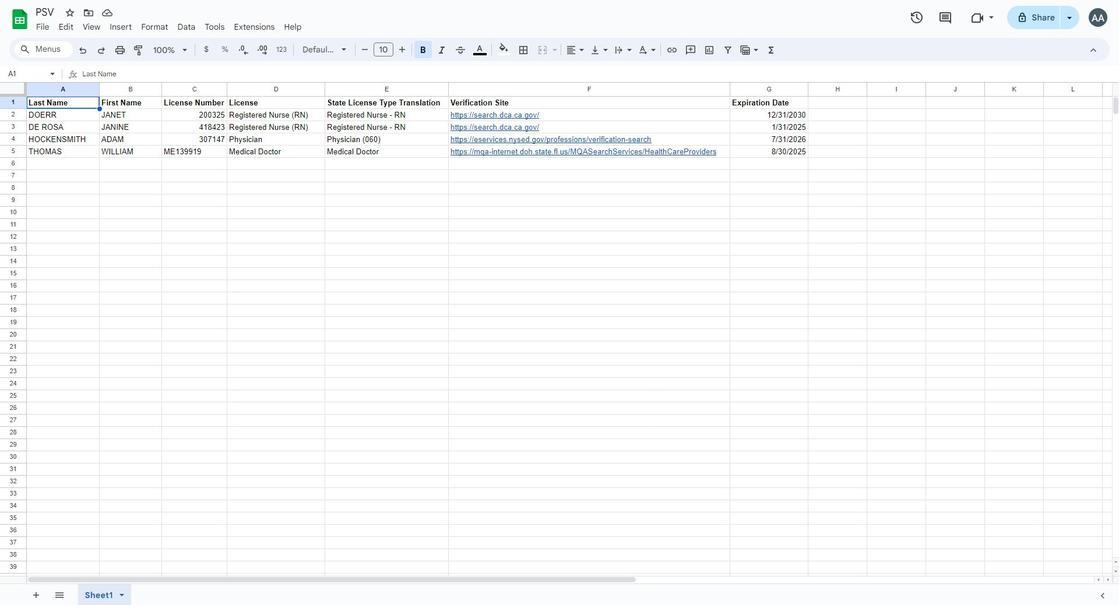 Task type: locate. For each thing, give the bounding box(es) containing it.
4 menu item from the left
[[105, 20, 136, 34]]

paint format image
[[133, 44, 145, 56]]

fill color image
[[497, 41, 510, 55]]

print (ctrl+p) image
[[114, 44, 126, 56]]

share. private to only me. image
[[1017, 12, 1027, 22]]

font list. default (arial) selected. option
[[302, 41, 335, 58]]

decrease decimal places image
[[238, 44, 249, 56]]

star image
[[64, 7, 76, 19]]

Font size field
[[374, 43, 398, 57]]

select merge type image
[[550, 42, 557, 46]]

redo (ctrl+y) image
[[96, 44, 107, 56]]

application
[[0, 0, 1119, 606]]

toolbar
[[24, 585, 73, 606], [74, 585, 141, 606]]

document status: saved to drive. image
[[101, 7, 113, 19]]

9 menu item from the left
[[280, 20, 306, 34]]

all sheets image
[[50, 586, 68, 604]]

Rename text field
[[31, 5, 61, 19]]

borders image
[[517, 41, 530, 58]]

5 menu item from the left
[[136, 20, 173, 34]]

menu bar
[[31, 15, 306, 34]]

decrease font size (ctrl+shift+comma) image
[[359, 44, 370, 55]]

1 menu item from the left
[[31, 20, 54, 34]]

Star checkbox
[[62, 5, 78, 21]]

create a filter image
[[722, 44, 734, 56]]

Menus field
[[15, 41, 73, 58]]

main toolbar
[[72, 41, 781, 60]]

name box (ctrl + j) element
[[3, 67, 58, 81]]

merge cells image
[[537, 44, 548, 56]]

1 horizontal spatial toolbar
[[74, 585, 141, 606]]

None text field
[[82, 67, 1119, 82], [5, 68, 48, 79], [82, 67, 1119, 82], [5, 68, 48, 79]]

text color image
[[473, 41, 486, 55]]

sheets home image
[[9, 9, 30, 30]]

8 menu item from the left
[[229, 20, 280, 34]]

menu item
[[31, 20, 54, 34], [54, 20, 78, 34], [78, 20, 105, 34], [105, 20, 136, 34], [136, 20, 173, 34], [173, 20, 200, 34], [200, 20, 229, 34], [229, 20, 280, 34], [280, 20, 306, 34]]

6 menu item from the left
[[173, 20, 200, 34]]

0 horizontal spatial toolbar
[[24, 585, 73, 606]]

2 menu item from the left
[[54, 20, 78, 34]]



Task type: vqa. For each thing, say whether or not it's contained in the screenshot.
zoom field
yes



Task type: describe. For each thing, give the bounding box(es) containing it.
hide the menus (ctrl+shift+f) image
[[1088, 44, 1099, 56]]

increase decimal places image
[[256, 44, 268, 56]]

insert link (ctrl+k) image
[[666, 44, 678, 56]]

7 menu item from the left
[[200, 20, 229, 34]]

last edit was 6 minutes ago image
[[910, 10, 924, 24]]

Zoom text field
[[150, 42, 178, 58]]

Zoom field
[[149, 41, 192, 59]]

undo (ctrl+z) image
[[77, 44, 89, 56]]

bold (ctrl+b) image
[[417, 44, 429, 56]]

Font size text field
[[374, 43, 393, 57]]

italic (ctrl+i) image
[[436, 44, 448, 56]]

3 menu item from the left
[[78, 20, 105, 34]]

menu bar inside menu bar 'banner'
[[31, 15, 306, 34]]

1 toolbar from the left
[[24, 585, 73, 606]]

functions image
[[764, 41, 778, 58]]

increase font size (ctrl+shift+period) image
[[396, 44, 408, 55]]

add sheet image
[[30, 590, 41, 600]]

insert chart image
[[703, 44, 715, 56]]

strikethrough (alt+shift+5) image
[[455, 44, 466, 56]]

2 toolbar from the left
[[74, 585, 141, 606]]

show all comments image
[[938, 11, 952, 25]]

quick sharing actions image
[[1067, 17, 1072, 35]]

menu bar banner
[[0, 0, 1119, 606]]

insert comment (ctrl+alt+m) image
[[685, 44, 697, 56]]



